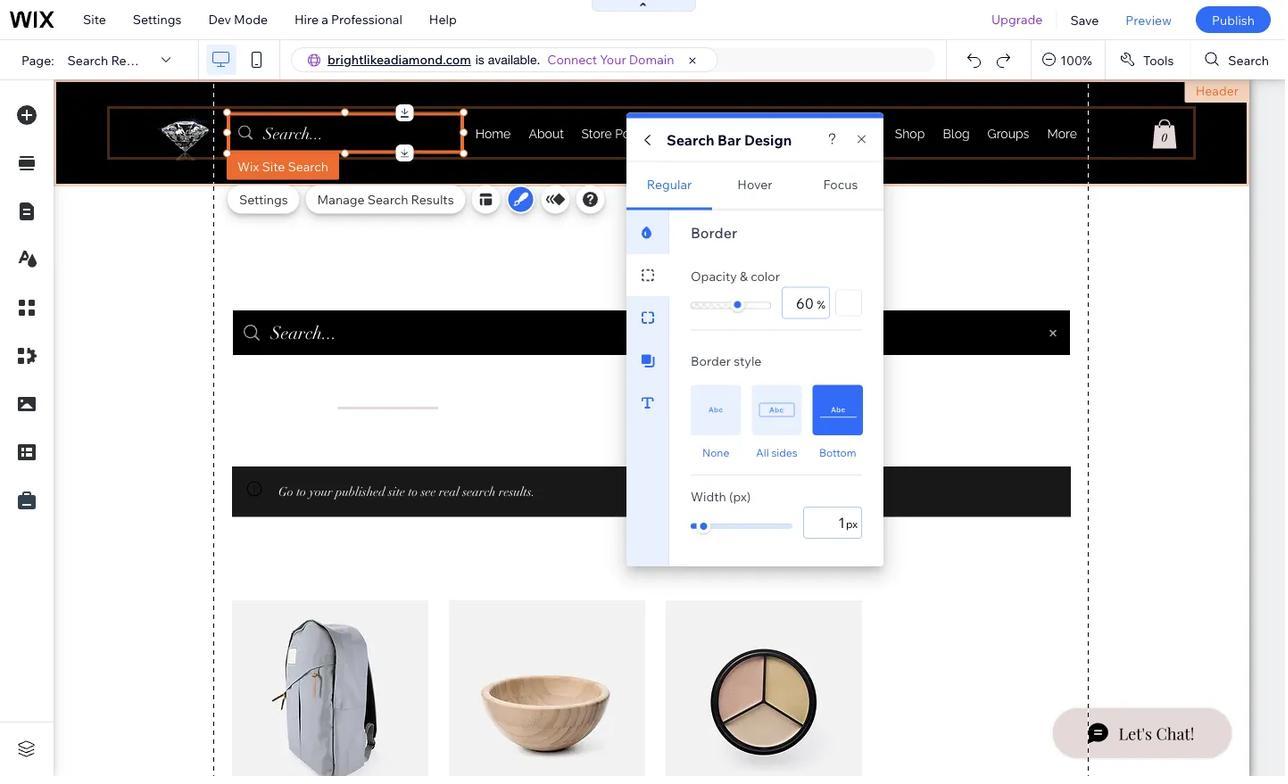 Task type: locate. For each thing, give the bounding box(es) containing it.
save
[[1071, 12, 1099, 27]]

hire a professional
[[295, 12, 403, 27]]

search results
[[67, 52, 154, 68]]

settings
[[133, 12, 182, 27], [239, 192, 288, 207]]

border
[[691, 224, 738, 242], [691, 353, 731, 369]]

a
[[322, 12, 328, 27]]

0 horizontal spatial settings
[[133, 12, 182, 27]]

1 vertical spatial settings
[[239, 192, 288, 207]]

search button
[[1191, 40, 1286, 79]]

1 horizontal spatial results
[[411, 192, 454, 207]]

search
[[67, 52, 108, 68], [1229, 52, 1270, 68], [667, 131, 715, 149], [288, 158, 329, 174], [368, 192, 408, 207]]

1 border from the top
[[691, 224, 738, 242]]

available.
[[488, 52, 541, 67]]

focus
[[824, 177, 858, 192]]

publish button
[[1196, 6, 1272, 33]]

site
[[83, 12, 106, 27], [262, 158, 285, 174]]

1 horizontal spatial site
[[262, 158, 285, 174]]

2 border from the top
[[691, 353, 731, 369]]

0 vertical spatial border
[[691, 224, 738, 242]]

all sides
[[757, 446, 798, 459]]

&
[[740, 268, 748, 284]]

border for border
[[691, 224, 738, 242]]

None text field
[[804, 507, 863, 539]]

border up opacity
[[691, 224, 738, 242]]

dev
[[208, 12, 231, 27]]

tools button
[[1106, 40, 1191, 79]]

bar
[[718, 131, 742, 149]]

mode
[[234, 12, 268, 27]]

settings up search results at the top of page
[[133, 12, 182, 27]]

search for search
[[1229, 52, 1270, 68]]

1 horizontal spatial settings
[[239, 192, 288, 207]]

None text field
[[782, 287, 830, 319]]

manage search results
[[318, 192, 454, 207]]

1 vertical spatial border
[[691, 353, 731, 369]]

0 vertical spatial settings
[[133, 12, 182, 27]]

save button
[[1058, 0, 1113, 39]]

border style
[[691, 353, 762, 369]]

search for search bar design
[[667, 131, 715, 149]]

wix
[[238, 158, 259, 174]]

results
[[111, 52, 154, 68], [411, 192, 454, 207]]

0 horizontal spatial site
[[83, 12, 106, 27]]

settings down wix
[[239, 192, 288, 207]]

publish
[[1212, 12, 1255, 27]]

site up search results at the top of page
[[83, 12, 106, 27]]

preview
[[1126, 12, 1172, 27]]

0 vertical spatial results
[[111, 52, 154, 68]]

opacity
[[691, 268, 737, 284]]

search inside button
[[1229, 52, 1270, 68]]

site right wix
[[262, 158, 285, 174]]

border left style in the top of the page
[[691, 353, 731, 369]]

style
[[734, 353, 762, 369]]



Task type: describe. For each thing, give the bounding box(es) containing it.
wix site search
[[238, 158, 329, 174]]

sides
[[772, 446, 798, 459]]

border for border style
[[691, 353, 731, 369]]

color
[[751, 268, 780, 284]]

100%
[[1061, 52, 1093, 68]]

all
[[757, 446, 769, 459]]

manage
[[318, 192, 365, 207]]

none
[[703, 446, 730, 459]]

width
[[691, 489, 727, 505]]

1 vertical spatial site
[[262, 158, 285, 174]]

bottom
[[820, 446, 857, 459]]

width (px)
[[691, 489, 751, 505]]

search bar design
[[667, 131, 792, 149]]

0 horizontal spatial results
[[111, 52, 154, 68]]

is available. connect your domain
[[476, 52, 675, 67]]

opacity & color
[[691, 268, 780, 284]]

brightlikeadiamond.com
[[328, 52, 471, 67]]

0 vertical spatial site
[[83, 12, 106, 27]]

(px)
[[730, 489, 751, 505]]

header
[[1196, 83, 1239, 99]]

is
[[476, 52, 485, 67]]

hover
[[738, 177, 773, 192]]

design
[[745, 131, 792, 149]]

professional
[[331, 12, 403, 27]]

hire
[[295, 12, 319, 27]]

search for search results
[[67, 52, 108, 68]]

your
[[600, 52, 627, 67]]

upgrade
[[992, 12, 1043, 27]]

connect
[[548, 52, 598, 67]]

help
[[429, 12, 457, 27]]

1 vertical spatial results
[[411, 192, 454, 207]]

100% button
[[1032, 40, 1105, 79]]

dev mode
[[208, 12, 268, 27]]

preview button
[[1113, 0, 1186, 39]]

domain
[[629, 52, 675, 67]]

regular
[[647, 177, 692, 192]]

tools
[[1144, 52, 1174, 68]]



Task type: vqa. For each thing, say whether or not it's contained in the screenshot.
Blank Section
no



